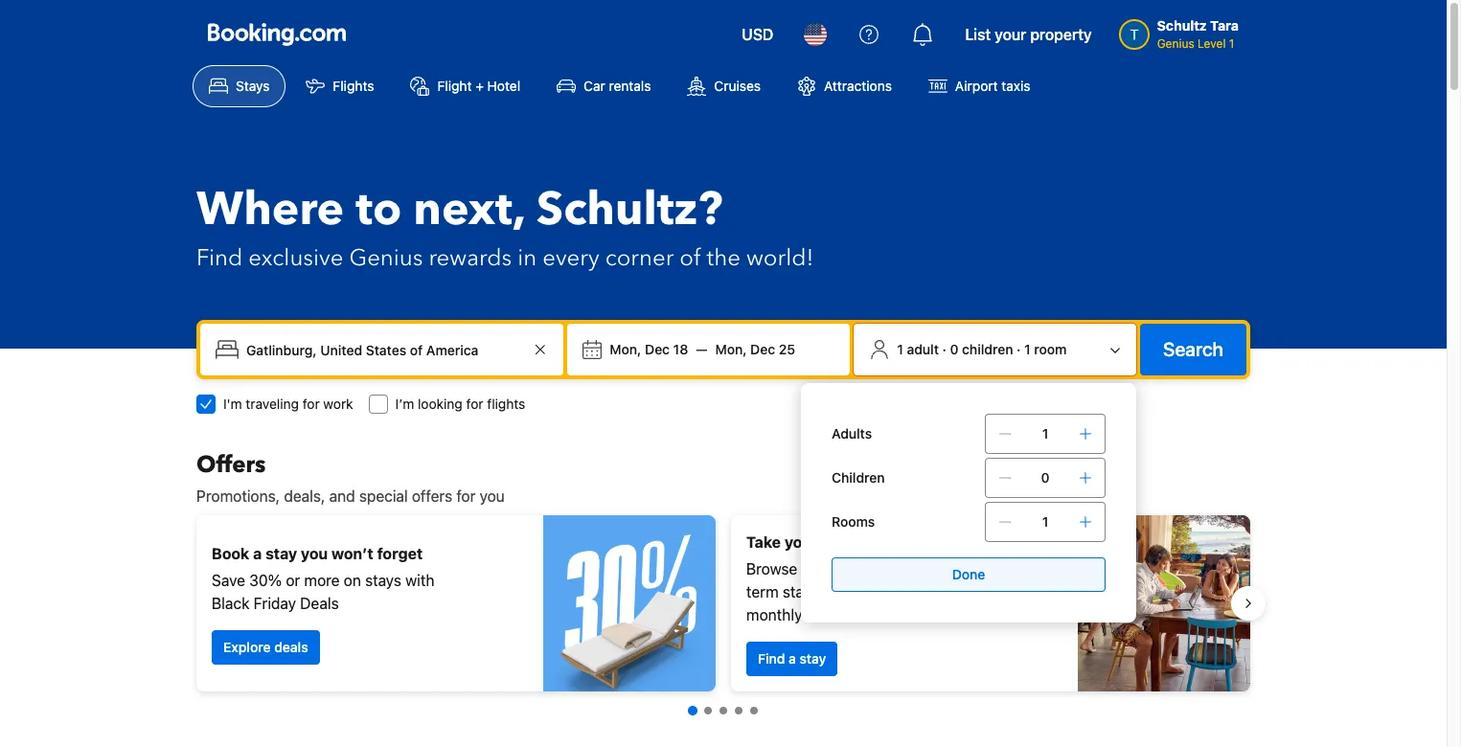 Task type: locate. For each thing, give the bounding box(es) containing it.
stays link
[[193, 65, 286, 107]]

your right list
[[995, 26, 1027, 43]]

usd button
[[730, 12, 785, 58]]

0 horizontal spatial mon,
[[610, 341, 642, 357]]

car
[[584, 78, 605, 94]]

exclusive
[[249, 242, 344, 274]]

longest
[[822, 534, 877, 551]]

done
[[952, 566, 986, 583]]

search for black friday deals on stays image
[[543, 516, 716, 692]]

0 vertical spatial 0
[[950, 341, 959, 357]]

0 vertical spatial you
[[480, 488, 505, 505]]

find down where
[[196, 242, 243, 274]]

usd
[[742, 26, 774, 43]]

find down monthly
[[758, 651, 785, 667]]

to
[[356, 178, 402, 242]]

mon, dec 25 button
[[708, 333, 803, 367]]

or
[[286, 572, 300, 589]]

save
[[212, 572, 245, 589]]

list your property link
[[954, 12, 1104, 58]]

0 horizontal spatial genius
[[349, 242, 423, 274]]

book a stay you won't forget save 30% or more on stays with black friday deals
[[212, 545, 435, 612]]

properties
[[802, 561, 873, 578]]

1 vertical spatial 0
[[1041, 470, 1050, 486]]

·
[[943, 341, 947, 357], [1017, 341, 1021, 357]]

1 horizontal spatial a
[[789, 651, 796, 667]]

browse
[[747, 561, 798, 578]]

1 horizontal spatial you
[[480, 488, 505, 505]]

cruises link
[[671, 65, 777, 107]]

you up more
[[301, 545, 328, 563]]

taxis
[[1002, 78, 1031, 94]]

room
[[1034, 341, 1067, 357]]

world!
[[747, 242, 814, 274]]

genius down to
[[349, 242, 423, 274]]

progress bar
[[688, 706, 758, 716]]

1 horizontal spatial mon,
[[715, 341, 747, 357]]

rentals
[[609, 78, 651, 94]]

0 horizontal spatial a
[[253, 545, 262, 563]]

1 vertical spatial you
[[301, 545, 328, 563]]

a right book
[[253, 545, 262, 563]]

0
[[950, 341, 959, 357], [1041, 470, 1050, 486]]

0 horizontal spatial ·
[[943, 341, 947, 357]]

1 horizontal spatial your
[[995, 26, 1027, 43]]

0 horizontal spatial find
[[196, 242, 243, 274]]

region
[[181, 508, 1266, 700]]

with
[[406, 572, 435, 589]]

your
[[995, 26, 1027, 43], [785, 534, 818, 551]]

corner
[[605, 242, 674, 274]]

1 dec from the left
[[645, 341, 670, 357]]

0 vertical spatial your
[[995, 26, 1027, 43]]

1 horizontal spatial dec
[[751, 341, 775, 357]]

every
[[543, 242, 600, 274]]

find
[[196, 242, 243, 274], [758, 651, 785, 667]]

long-
[[935, 561, 972, 578]]

car rentals
[[584, 78, 651, 94]]

stay down "rates."
[[800, 651, 826, 667]]

a for find
[[789, 651, 796, 667]]

0 vertical spatial a
[[253, 545, 262, 563]]

find a stay
[[758, 651, 826, 667]]

for left "flights"
[[466, 396, 484, 412]]

0 horizontal spatial 0
[[950, 341, 959, 357]]

1 down tara
[[1230, 36, 1235, 51]]

schultz tara genius level 1
[[1157, 17, 1239, 51]]

for left work
[[303, 396, 320, 412]]

1 left adult on the top right
[[897, 341, 904, 357]]

for for work
[[303, 396, 320, 412]]

your inside take your longest vacation yet browse properties offering long- term stays, many at reduced monthly rates.
[[785, 534, 818, 551]]

genius down schultz at right
[[1157, 36, 1195, 51]]

0 vertical spatial find
[[196, 242, 243, 274]]

stay
[[266, 545, 297, 563], [800, 651, 826, 667]]

your for property
[[995, 26, 1027, 43]]

dec left 18
[[645, 341, 670, 357]]

deals
[[300, 595, 339, 612]]

1 vertical spatial a
[[789, 651, 796, 667]]

airport taxis
[[955, 78, 1031, 94]]

work
[[323, 396, 353, 412]]

1 vertical spatial your
[[785, 534, 818, 551]]

stay inside book a stay you won't forget save 30% or more on stays with black friday deals
[[266, 545, 297, 563]]

0 horizontal spatial dec
[[645, 341, 670, 357]]

for for flights
[[466, 396, 484, 412]]

your account menu schultz tara genius level 1 element
[[1119, 9, 1247, 53]]

adults
[[832, 426, 872, 442]]

for inside offers promotions, deals, and special offers for you
[[457, 488, 476, 505]]

many
[[828, 584, 865, 601]]

you right the 'offers'
[[480, 488, 505, 505]]

the
[[707, 242, 741, 274]]

1 horizontal spatial stay
[[800, 651, 826, 667]]

0 vertical spatial stay
[[266, 545, 297, 563]]

1 up done button
[[1043, 514, 1049, 530]]

stay up or
[[266, 545, 297, 563]]

and
[[329, 488, 355, 505]]

2 dec from the left
[[751, 341, 775, 357]]

dec
[[645, 341, 670, 357], [751, 341, 775, 357]]

· right children
[[1017, 341, 1021, 357]]

search button
[[1141, 324, 1247, 376]]

1
[[1230, 36, 1235, 51], [897, 341, 904, 357], [1025, 341, 1031, 357], [1043, 426, 1049, 442], [1043, 514, 1049, 530]]

your right take on the right of the page
[[785, 534, 818, 551]]

car rentals link
[[541, 65, 667, 107]]

genius
[[1157, 36, 1195, 51], [349, 242, 423, 274]]

attractions link
[[781, 65, 909, 107]]

0 vertical spatial genius
[[1157, 36, 1195, 51]]

more
[[304, 572, 340, 589]]

reduced
[[887, 584, 944, 601]]

1 adult · 0 children · 1 room
[[897, 341, 1067, 357]]

explore deals
[[223, 639, 308, 656]]

1 horizontal spatial find
[[758, 651, 785, 667]]

a inside book a stay you won't forget save 30% or more on stays with black friday deals
[[253, 545, 262, 563]]

0 horizontal spatial you
[[301, 545, 328, 563]]

1 vertical spatial genius
[[349, 242, 423, 274]]

stays
[[236, 78, 270, 94]]

1 horizontal spatial ·
[[1017, 341, 1021, 357]]

list your property
[[965, 26, 1092, 43]]

1 horizontal spatial genius
[[1157, 36, 1195, 51]]

flights
[[333, 78, 374, 94]]

region containing take your longest vacation yet
[[181, 508, 1266, 700]]

dec left 25
[[751, 341, 775, 357]]

looking
[[418, 396, 463, 412]]

flights
[[487, 396, 526, 412]]

a down monthly
[[789, 651, 796, 667]]

mon, left 18
[[610, 341, 642, 357]]

mon, right —
[[715, 341, 747, 357]]

2 mon, from the left
[[715, 341, 747, 357]]

i'm traveling for work
[[223, 396, 353, 412]]

flight + hotel
[[437, 78, 521, 94]]

1 vertical spatial stay
[[800, 651, 826, 667]]

0 horizontal spatial stay
[[266, 545, 297, 563]]

0 horizontal spatial your
[[785, 534, 818, 551]]

friday
[[254, 595, 296, 612]]

for right the 'offers'
[[457, 488, 476, 505]]

· right adult on the top right
[[943, 341, 947, 357]]

0 inside button
[[950, 341, 959, 357]]

adult
[[907, 341, 939, 357]]

where
[[196, 178, 344, 242]]



Task type: vqa. For each thing, say whether or not it's contained in the screenshot.
"Children"
yes



Task type: describe. For each thing, give the bounding box(es) containing it.
genius inside schultz tara genius level 1
[[1157, 36, 1195, 51]]

book
[[212, 545, 249, 563]]

explore
[[223, 639, 271, 656]]

won't
[[332, 545, 374, 563]]

you inside book a stay you won't forget save 30% or more on stays with black friday deals
[[301, 545, 328, 563]]

stays
[[365, 572, 402, 589]]

mon, dec 18 button
[[602, 333, 696, 367]]

stay for book
[[266, 545, 297, 563]]

flight
[[437, 78, 472, 94]]

offers promotions, deals, and special offers for you
[[196, 449, 505, 505]]

yet
[[948, 534, 971, 551]]

1 · from the left
[[943, 341, 947, 357]]

1 down room
[[1043, 426, 1049, 442]]

take
[[747, 534, 781, 551]]

at
[[869, 584, 883, 601]]

term
[[747, 584, 779, 601]]

stay for find
[[800, 651, 826, 667]]

+
[[476, 78, 484, 94]]

stays,
[[783, 584, 824, 601]]

next,
[[413, 178, 525, 242]]

a for book
[[253, 545, 262, 563]]

offers
[[196, 449, 266, 481]]

30%
[[249, 572, 282, 589]]

take your longest vacation yet image
[[1078, 516, 1251, 692]]

flight + hotel link
[[394, 65, 537, 107]]

tara
[[1211, 17, 1239, 34]]

you inside offers promotions, deals, and special offers for you
[[480, 488, 505, 505]]

rewards
[[429, 242, 512, 274]]

cruises
[[714, 78, 761, 94]]

list
[[965, 26, 991, 43]]

rates.
[[807, 607, 846, 624]]

black
[[212, 595, 250, 612]]

your for longest
[[785, 534, 818, 551]]

i'm
[[395, 396, 414, 412]]

hotel
[[488, 78, 521, 94]]

search
[[1164, 338, 1224, 360]]

booking.com image
[[208, 23, 346, 46]]

of
[[680, 242, 701, 274]]

i'm
[[223, 396, 242, 412]]

2 · from the left
[[1017, 341, 1021, 357]]

18
[[673, 341, 688, 357]]

property
[[1031, 26, 1092, 43]]

explore deals link
[[212, 631, 320, 665]]

1 adult · 0 children · 1 room button
[[862, 332, 1129, 368]]

1 vertical spatial find
[[758, 651, 785, 667]]

1 inside schultz tara genius level 1
[[1230, 36, 1235, 51]]

find a stay link
[[747, 642, 838, 677]]

children
[[962, 341, 1014, 357]]

on
[[344, 572, 361, 589]]

where to next, schultz? find exclusive genius rewards in every corner of the world!
[[196, 178, 814, 274]]

find inside the where to next, schultz? find exclusive genius rewards in every corner of the world!
[[196, 242, 243, 274]]

vacation
[[881, 534, 944, 551]]

1 left room
[[1025, 341, 1031, 357]]

i'm looking for flights
[[395, 396, 526, 412]]

1 horizontal spatial 0
[[1041, 470, 1050, 486]]

take your longest vacation yet browse properties offering long- term stays, many at reduced monthly rates.
[[747, 534, 972, 624]]

in
[[518, 242, 537, 274]]

—
[[696, 341, 708, 357]]

attractions
[[824, 78, 892, 94]]

offers
[[412, 488, 452, 505]]

flights link
[[290, 65, 391, 107]]

deals
[[274, 639, 308, 656]]

monthly
[[747, 607, 803, 624]]

schultz
[[1157, 17, 1207, 34]]

promotions,
[[196, 488, 280, 505]]

level
[[1198, 36, 1226, 51]]

genius inside the where to next, schultz? find exclusive genius rewards in every corner of the world!
[[349, 242, 423, 274]]

done button
[[832, 558, 1106, 592]]

rooms
[[832, 514, 875, 530]]

children
[[832, 470, 885, 486]]

schultz?
[[537, 178, 723, 242]]

forget
[[377, 545, 423, 563]]

Where are you going? field
[[239, 333, 529, 367]]

airport taxis link
[[912, 65, 1047, 107]]

offering
[[877, 561, 931, 578]]

1 mon, from the left
[[610, 341, 642, 357]]

traveling
[[246, 396, 299, 412]]

airport
[[955, 78, 998, 94]]



